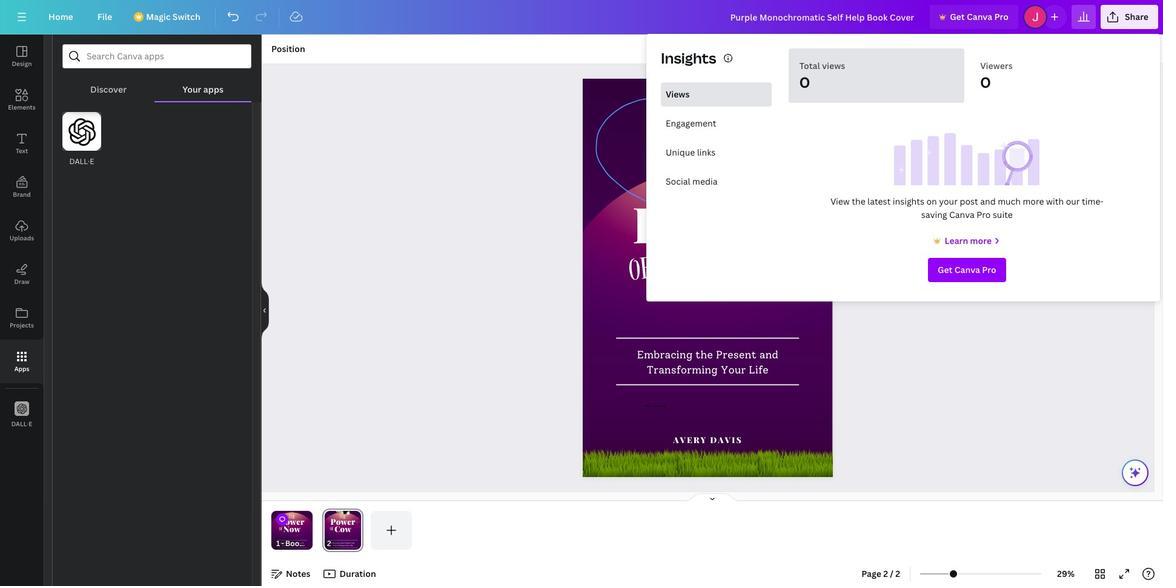 Task type: vqa. For each thing, say whether or not it's contained in the screenshot.
the Magic Studio
no



Task type: locate. For each thing, give the bounding box(es) containing it.
0 horizontal spatial 2
[[883, 568, 888, 580]]

more
[[1023, 196, 1044, 207], [970, 235, 992, 247]]

avery davis
[[673, 435, 743, 446]]

1 0 from the left
[[800, 72, 810, 92]]

much
[[998, 196, 1021, 207]]

1 vertical spatial canva
[[949, 209, 975, 221]]

2
[[883, 568, 888, 580], [896, 568, 900, 580]]

29%
[[1057, 568, 1075, 580]]

get canva pro button
[[930, 5, 1018, 29], [928, 258, 1006, 282]]

transforming
[[647, 364, 718, 376], [282, 545, 294, 547]]

more inside button
[[970, 235, 992, 247]]

0 horizontal spatial present
[[293, 542, 300, 545]]

hide image
[[261, 281, 269, 340]]

home
[[48, 11, 73, 22]]

2 vertical spatial your
[[294, 545, 298, 547]]

social media
[[666, 176, 718, 187]]

learn more
[[945, 235, 992, 247]]

get canva pro up viewers
[[950, 11, 1009, 22]]

get
[[950, 11, 965, 22], [938, 264, 953, 276]]

page
[[862, 568, 881, 580]]

power cow
[[633, 190, 783, 303]]

2 left "/"
[[883, 568, 888, 580]]

1 vertical spatial embracing
[[280, 542, 290, 545]]

view the latest insights on your post and much more with our time- saving canva pro suite
[[831, 196, 1104, 221]]

1 horizontal spatial 0
[[981, 72, 991, 92]]

1 2 from the left
[[883, 568, 888, 580]]

transforming down "now"
[[282, 545, 294, 547]]

more left with
[[1023, 196, 1044, 207]]

0 vertical spatial get canva pro
[[950, 11, 1009, 22]]

your apps button
[[155, 68, 251, 101]]

embracing up display in the bottom of the page
[[637, 349, 693, 362]]

brand
[[13, 190, 31, 199]]

2 horizontal spatial and
[[980, 196, 996, 207]]

the
[[684, 172, 731, 226], [852, 196, 866, 207], [696, 349, 713, 362], [288, 513, 296, 522], [290, 542, 293, 545]]

power down media
[[633, 190, 783, 256]]

time-
[[1082, 196, 1104, 207]]

draw
[[14, 277, 29, 286]]

pro inside view the latest insights on your post and much more with our time- saving canva pro suite
[[977, 209, 991, 221]]

canva inside main menu bar
[[967, 11, 993, 22]]

1 vertical spatial embracing the present and transforming your life
[[280, 542, 304, 547]]

0 horizontal spatial transforming
[[282, 545, 294, 547]]

1 vertical spatial more
[[970, 235, 992, 247]]

view
[[831, 196, 850, 207]]

apps button
[[0, 340, 44, 384]]

position
[[271, 43, 305, 55]]

1 horizontal spatial transforming
[[647, 364, 718, 376]]

design button
[[0, 35, 44, 78]]

1 vertical spatial dall·e
[[11, 420, 32, 428]]

hide pages image
[[683, 493, 742, 503]]

0 vertical spatial dall·e
[[69, 156, 94, 167]]

1 horizontal spatial power
[[633, 190, 783, 256]]

0 vertical spatial canva
[[967, 11, 993, 22]]

embracing the present and transforming your life
[[637, 349, 779, 376], [280, 542, 304, 547]]

canva down learn more button
[[955, 264, 980, 276]]

1 vertical spatial present
[[293, 542, 300, 545]]

1 horizontal spatial 2
[[896, 568, 900, 580]]

page 2 / 2
[[862, 568, 900, 580]]

1 horizontal spatial more
[[1023, 196, 1044, 207]]

0 vertical spatial more
[[1023, 196, 1044, 207]]

of for of
[[627, 246, 657, 299]]

power for cow
[[633, 190, 783, 256]]

canva
[[967, 11, 993, 22], [949, 209, 975, 221], [955, 264, 980, 276]]

Design title text field
[[721, 5, 925, 29]]

0 vertical spatial life
[[749, 364, 769, 376]]

embracing down "now"
[[280, 542, 290, 545]]

dm
[[646, 404, 650, 408]]

more inside view the latest insights on your post and much more with our time- saving canva pro suite
[[1023, 196, 1044, 207]]

serif
[[650, 404, 656, 408]]

power for now
[[280, 516, 304, 527]]

get canva pro inside main menu bar
[[950, 11, 1009, 22]]

pro
[[995, 11, 1009, 22], [977, 209, 991, 221], [982, 264, 996, 276]]

1 vertical spatial get canva pro button
[[928, 258, 1006, 282]]

canva assistant image
[[1128, 466, 1143, 480]]

canva inside view the latest insights on your post and much more with our time- saving canva pro suite
[[949, 209, 975, 221]]

switch
[[173, 11, 200, 22]]

0 vertical spatial present
[[716, 349, 757, 362]]

1 horizontal spatial and
[[760, 349, 779, 362]]

text button
[[0, 122, 44, 165]]

brand button
[[0, 165, 44, 209]]

2 0 from the left
[[981, 72, 991, 92]]

0 vertical spatial of
[[627, 246, 657, 299]]

get canva pro button up viewers
[[930, 5, 1018, 29]]

0 vertical spatial transforming
[[647, 364, 718, 376]]

design
[[12, 59, 32, 68]]

0 down viewers
[[981, 72, 991, 92]]

pro left the suite
[[977, 209, 991, 221]]

0 horizontal spatial power
[[280, 516, 304, 527]]

dall·e
[[69, 156, 94, 167], [11, 420, 32, 428]]

0 vertical spatial your
[[183, 84, 202, 95]]

side panel tab list
[[0, 35, 44, 437]]

transforming up display in the bottom of the page
[[647, 364, 718, 376]]

0 horizontal spatial more
[[970, 235, 992, 247]]

0 vertical spatial embracing the present and transforming your life
[[637, 349, 779, 376]]

present
[[716, 349, 757, 362], [293, 542, 300, 545]]

1 vertical spatial pro
[[977, 209, 991, 221]]

1 horizontal spatial of
[[627, 246, 657, 299]]

more right learn
[[970, 235, 992, 247]]

on
[[927, 196, 937, 207]]

insights
[[661, 48, 716, 68]]

1 vertical spatial of
[[279, 525, 284, 534]]

life
[[749, 364, 769, 376], [299, 545, 302, 547]]

1 horizontal spatial embracing the present and transforming your life
[[637, 349, 779, 376]]

1 vertical spatial power
[[280, 516, 304, 527]]

0 inside viewers 0
[[981, 72, 991, 92]]

projects button
[[0, 296, 44, 340]]

links
[[697, 147, 716, 158]]

get canva pro button down learn more button
[[928, 258, 1006, 282]]

0 horizontal spatial 0
[[800, 72, 810, 92]]

get canva pro
[[950, 11, 1009, 22], [938, 264, 996, 276]]

1 vertical spatial and
[[760, 349, 779, 362]]

0
[[800, 72, 810, 92], [981, 72, 991, 92]]

/
[[890, 568, 894, 580]]

0 horizontal spatial of
[[279, 525, 284, 534]]

embracing
[[637, 349, 693, 362], [280, 542, 290, 545]]

0 vertical spatial and
[[980, 196, 996, 207]]

views
[[822, 60, 845, 71]]

0 vertical spatial embracing
[[637, 349, 693, 362]]

your
[[183, 84, 202, 95], [721, 364, 746, 376], [294, 545, 298, 547]]

1 horizontal spatial your
[[294, 545, 298, 547]]

0 horizontal spatial and
[[301, 542, 304, 545]]

1 vertical spatial transforming
[[282, 545, 294, 547]]

0 inside total views 0
[[800, 72, 810, 92]]

magic switch
[[146, 11, 200, 22]]

discover button
[[62, 68, 155, 101]]

apps
[[203, 84, 224, 95]]

of
[[627, 246, 657, 299], [279, 525, 284, 534]]

latest
[[868, 196, 891, 207]]

pro down learn more
[[982, 264, 996, 276]]

canva down post
[[949, 209, 975, 221]]

2 2 from the left
[[896, 568, 900, 580]]

pro up viewers
[[995, 11, 1009, 22]]

dall·e button
[[0, 393, 44, 437]]

unique
[[666, 147, 695, 158]]

0 down total
[[800, 72, 810, 92]]

power left page 2 image
[[280, 516, 304, 527]]

canva up viewers
[[967, 11, 993, 22]]

and
[[980, 196, 996, 207], [760, 349, 779, 362], [301, 542, 304, 545]]

of inside of the
[[279, 525, 284, 534]]

magic switch button
[[127, 5, 210, 29]]

get canva pro down learn more button
[[938, 264, 996, 276]]

get inside main menu bar
[[950, 11, 965, 22]]

0 vertical spatial power
[[633, 190, 783, 256]]

notes button
[[267, 565, 315, 584]]

2 horizontal spatial your
[[721, 364, 746, 376]]

0 vertical spatial pro
[[995, 11, 1009, 22]]

0 vertical spatial get canva pro button
[[930, 5, 1018, 29]]

0 horizontal spatial life
[[299, 545, 302, 547]]

1 horizontal spatial dall·e
[[69, 156, 94, 167]]

insights
[[893, 196, 925, 207]]

0 vertical spatial get
[[950, 11, 965, 22]]

engagement
[[666, 118, 716, 129]]

0 horizontal spatial your
[[183, 84, 202, 95]]

2 right "/"
[[896, 568, 900, 580]]

viewers 0
[[981, 60, 1013, 92]]

0 horizontal spatial dall·e
[[11, 420, 32, 428]]



Task type: describe. For each thing, give the bounding box(es) containing it.
2 vertical spatial canva
[[955, 264, 980, 276]]

the inside view the latest insights on your post and much more with our time- saving canva pro suite
[[852, 196, 866, 207]]

social media button
[[661, 170, 772, 194]]

Page title text field
[[336, 538, 341, 550]]

views
[[666, 88, 690, 100]]

your inside button
[[183, 84, 202, 95]]

1 horizontal spatial present
[[716, 349, 757, 362]]

total
[[800, 60, 820, 71]]

with
[[1046, 196, 1064, 207]]

pro inside main menu bar
[[995, 11, 1009, 22]]

davis
[[710, 435, 743, 446]]

post
[[960, 196, 978, 207]]

2 vertical spatial and
[[301, 542, 304, 545]]

share button
[[1101, 5, 1158, 29]]

unique links
[[666, 147, 716, 158]]

apps
[[14, 365, 29, 373]]

1 vertical spatial get
[[938, 264, 953, 276]]

social
[[666, 176, 690, 187]]

position button
[[267, 39, 310, 59]]

total views 0
[[800, 60, 845, 92]]

avery
[[673, 435, 707, 446]]

learn more button
[[932, 234, 1003, 248]]

media
[[693, 176, 718, 187]]

uploads button
[[0, 209, 44, 253]]

power now
[[280, 516, 304, 535]]

0 horizontal spatial embracing the present and transforming your life
[[280, 542, 304, 547]]

projects
[[10, 321, 34, 330]]

file
[[97, 11, 112, 22]]

elements
[[8, 103, 36, 111]]

share
[[1125, 11, 1149, 22]]

1 vertical spatial your
[[721, 364, 746, 376]]

page 2 image
[[322, 511, 364, 550]]

1 vertical spatial life
[[299, 545, 302, 547]]

our
[[1066, 196, 1080, 207]]

elements button
[[0, 78, 44, 122]]

engagement button
[[661, 111, 772, 136]]

display
[[657, 404, 666, 408]]

1 vertical spatial get canva pro
[[938, 264, 996, 276]]

0 horizontal spatial embracing
[[280, 542, 290, 545]]

your
[[939, 196, 958, 207]]

of the
[[279, 513, 296, 534]]

your apps
[[183, 84, 224, 95]]

uploads
[[10, 234, 34, 242]]

Search Canva apps search field
[[87, 45, 227, 68]]

learn
[[945, 235, 968, 247]]

file button
[[88, 5, 122, 29]]

dall·e inside "button"
[[11, 420, 32, 428]]

main menu bar
[[0, 0, 1163, 35]]

1 horizontal spatial embracing
[[637, 349, 693, 362]]

text
[[16, 147, 28, 155]]

suite
[[993, 209, 1013, 221]]

duration button
[[320, 565, 381, 584]]

get canva pro button inside main menu bar
[[930, 5, 1018, 29]]

unique links button
[[661, 141, 772, 165]]

duration
[[340, 568, 376, 580]]

1 horizontal spatial life
[[749, 364, 769, 376]]

cow
[[656, 237, 760, 303]]

notes
[[286, 568, 310, 580]]

dm serif display
[[646, 404, 666, 408]]

page 2 / 2 button
[[857, 565, 905, 584]]

viewers
[[981, 60, 1013, 71]]

discover
[[90, 84, 127, 95]]

and inside view the latest insights on your post and much more with our time- saving canva pro suite
[[980, 196, 996, 207]]

draw button
[[0, 253, 44, 296]]

now
[[283, 524, 301, 535]]

views button
[[661, 82, 772, 107]]

29% button
[[1046, 565, 1086, 584]]

of for of the
[[279, 525, 284, 534]]

saving
[[921, 209, 947, 221]]

magic
[[146, 11, 171, 22]]

2 vertical spatial pro
[[982, 264, 996, 276]]

the inside of the
[[288, 513, 296, 522]]

home link
[[39, 5, 83, 29]]



